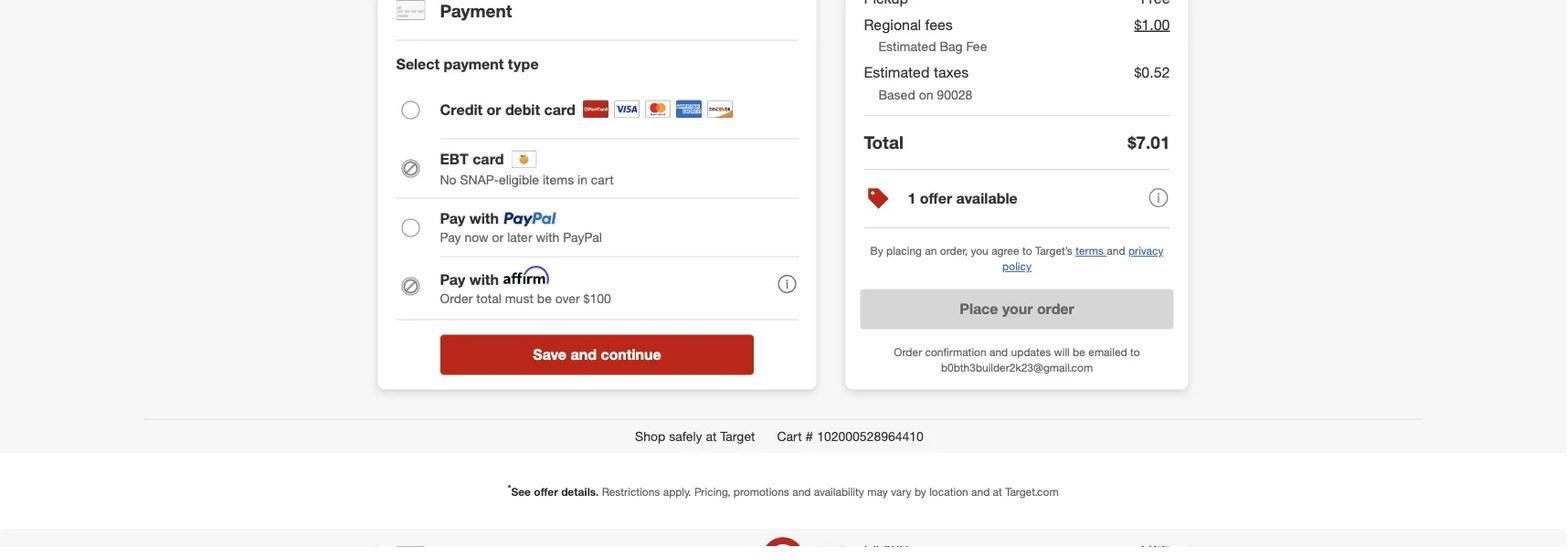 Task type: describe. For each thing, give the bounding box(es) containing it.
target's
[[1036, 244, 1073, 258]]

by
[[915, 485, 927, 499]]

1 pay with from the top
[[440, 210, 499, 228]]

Add EBT card radio
[[402, 160, 420, 178]]

credit or debit card
[[440, 101, 576, 119]]

eligible
[[499, 172, 539, 188]]

continue
[[601, 346, 662, 364]]

order confirmation and updates will be emailed to b0bth3builder2k23@gmail.com
[[894, 345, 1141, 374]]

2 vertical spatial with
[[470, 271, 499, 289]]

#
[[806, 428, 814, 444]]

fees
[[926, 15, 953, 33]]

and left availability
[[793, 485, 811, 499]]

payment
[[444, 56, 504, 73]]

order,
[[940, 244, 968, 258]]

$1.00
[[1135, 15, 1171, 33]]

cart
[[591, 172, 614, 188]]

Credit or debit card radio
[[402, 101, 420, 120]]

ebt card
[[440, 151, 504, 168]]

may
[[868, 485, 888, 499]]

privacy policy link
[[1003, 244, 1164, 274]]

privacy policy
[[1003, 244, 1164, 274]]

1 vertical spatial with
[[536, 229, 560, 245]]

taxes
[[934, 64, 969, 82]]

by placing an order, you agree to target's terms and
[[871, 244, 1129, 258]]

pricing,
[[695, 485, 731, 499]]

2 pay with from the top
[[440, 271, 499, 289]]

1 offer available button
[[864, 170, 1171, 229]]

$1.00 button
[[1135, 11, 1171, 38]]

availability
[[814, 485, 865, 499]]

in
[[578, 172, 588, 188]]

order total must be over $100
[[440, 290, 611, 306]]

paypal
[[563, 229, 602, 245]]

based on 90028
[[879, 87, 973, 103]]

no snap-eligible items in cart
[[440, 172, 614, 188]]

select
[[396, 56, 440, 73]]

will
[[1055, 345, 1070, 359]]

* see offer details. restrictions apply. pricing, promotions and availability may vary by location and at target.com
[[508, 483, 1059, 499]]

b0bth3builder2k23@gmail.com
[[941, 361, 1093, 374]]

order for order confirmation and updates will be emailed to b0bth3builder2k23@gmail.com
[[894, 345, 923, 359]]

and right terms
[[1107, 244, 1126, 258]]

snap-
[[460, 172, 499, 188]]

updates
[[1011, 345, 1052, 359]]

at inside * see offer details. restrictions apply. pricing, promotions and availability may vary by location and at target.com
[[993, 485, 1003, 499]]

estimated for estimated bag fee
[[879, 39, 937, 55]]

and right location
[[972, 485, 990, 499]]

estimated taxes
[[864, 64, 969, 82]]

items
[[543, 172, 574, 188]]

target.com
[[1006, 485, 1059, 499]]

place
[[960, 300, 999, 318]]

102000528964410
[[817, 428, 924, 444]]

now
[[465, 229, 489, 245]]

payment
[[440, 0, 512, 21]]

location
[[930, 485, 969, 499]]

3 pay from the top
[[440, 271, 465, 289]]

estimated for estimated taxes
[[864, 64, 930, 82]]

0 vertical spatial be
[[537, 290, 552, 306]]

pay now or later with paypal
[[440, 229, 602, 245]]

select payment type
[[396, 56, 539, 73]]

regional
[[864, 15, 922, 33]]

affirm image
[[499, 266, 554, 284]]

1
[[908, 190, 916, 208]]

restrictions
[[602, 485, 660, 499]]

1 vertical spatial or
[[492, 229, 504, 245]]

offer inside 'button'
[[920, 190, 953, 208]]

on
[[919, 87, 934, 103]]

1 offer available
[[908, 190, 1018, 208]]

target: expect more. pay less. image
[[527, 529, 1040, 548]]

Pay with Affirm radio
[[402, 278, 420, 296]]

order for order total must be over $100
[[440, 290, 473, 306]]

estimated bag fee
[[879, 39, 988, 55]]

bag
[[940, 39, 963, 55]]

1 pay from the top
[[440, 210, 465, 228]]

order
[[1038, 300, 1075, 318]]

ebt
[[440, 151, 469, 168]]

place your order
[[960, 300, 1075, 318]]

type
[[508, 56, 539, 73]]

save
[[533, 346, 567, 364]]



Task type: vqa. For each thing, say whether or not it's contained in the screenshot.
the top Pay with
yes



Task type: locate. For each thing, give the bounding box(es) containing it.
based
[[879, 87, 916, 103]]

card right debit
[[544, 101, 576, 119]]

0 vertical spatial estimated
[[879, 39, 937, 55]]

0 horizontal spatial be
[[537, 290, 552, 306]]

0 vertical spatial order
[[440, 290, 473, 306]]

shop safely at target
[[635, 428, 756, 444]]

pay with up now
[[440, 210, 499, 228]]

or
[[487, 101, 501, 119], [492, 229, 504, 245]]

with right later
[[536, 229, 560, 245]]

order left total
[[440, 290, 473, 306]]

1 horizontal spatial to
[[1131, 345, 1141, 359]]

no
[[440, 172, 457, 188]]

cart # 102000528964410
[[777, 428, 924, 444]]

0 vertical spatial pay
[[440, 210, 465, 228]]

promotions
[[734, 485, 790, 499]]

with up total
[[470, 271, 499, 289]]

1 vertical spatial to
[[1131, 345, 1141, 359]]

2 vertical spatial pay
[[440, 271, 465, 289]]

1 horizontal spatial card
[[544, 101, 576, 119]]

0 horizontal spatial at
[[706, 428, 717, 444]]

your
[[1003, 300, 1033, 318]]

90028
[[937, 87, 973, 103]]

confirmation
[[926, 345, 987, 359]]

over
[[556, 290, 580, 306]]

be left over
[[537, 290, 552, 306]]

to
[[1023, 244, 1033, 258], [1131, 345, 1141, 359]]

1 vertical spatial offer
[[534, 485, 558, 499]]

1 horizontal spatial be
[[1073, 345, 1086, 359]]

0 horizontal spatial card
[[473, 151, 504, 168]]

with
[[470, 210, 499, 228], [536, 229, 560, 245], [470, 271, 499, 289]]

order
[[440, 290, 473, 306], [894, 345, 923, 359]]

be
[[537, 290, 552, 306], [1073, 345, 1086, 359]]

1 vertical spatial pay with
[[440, 271, 499, 289]]

emailed
[[1089, 345, 1128, 359]]

*
[[508, 483, 511, 494]]

1 vertical spatial order
[[894, 345, 923, 359]]

pay right pay with affirm radio
[[440, 271, 465, 289]]

0 vertical spatial with
[[470, 210, 499, 228]]

target
[[721, 428, 756, 444]]

$100
[[584, 290, 611, 306]]

save and continue
[[533, 346, 662, 364]]

to up policy
[[1023, 244, 1033, 258]]

available
[[957, 190, 1018, 208]]

2 pay from the top
[[440, 229, 461, 245]]

or right now
[[492, 229, 504, 245]]

estimated down regional fees
[[879, 39, 937, 55]]

be right will
[[1073, 345, 1086, 359]]

pay up now
[[440, 210, 465, 228]]

at
[[706, 428, 717, 444], [993, 485, 1003, 499]]

you
[[971, 244, 989, 258]]

0 vertical spatial at
[[706, 428, 717, 444]]

estimated up 'based'
[[864, 64, 930, 82]]

0 horizontal spatial order
[[440, 290, 473, 306]]

offer inside * see offer details. restrictions apply. pricing, promotions and availability may vary by location and at target.com
[[534, 485, 558, 499]]

at left the target.com
[[993, 485, 1003, 499]]

or left debit
[[487, 101, 501, 119]]

be inside "order confirmation and updates will be emailed to b0bth3builder2k23@gmail.com"
[[1073, 345, 1086, 359]]

order inside "order confirmation and updates will be emailed to b0bth3builder2k23@gmail.com"
[[894, 345, 923, 359]]

and right save
[[571, 346, 597, 364]]

order left confirmation
[[894, 345, 923, 359]]

apply.
[[663, 485, 692, 499]]

see
[[511, 485, 531, 499]]

terms link
[[1076, 244, 1107, 258]]

pay with
[[440, 210, 499, 228], [440, 271, 499, 289]]

1 vertical spatial estimated
[[864, 64, 930, 82]]

debit
[[505, 101, 540, 119]]

details.
[[561, 485, 599, 499]]

0 vertical spatial offer
[[920, 190, 953, 208]]

and inside button
[[571, 346, 597, 364]]

total
[[477, 290, 502, 306]]

placing
[[887, 244, 922, 258]]

$0.52
[[1135, 64, 1171, 82]]

place your order button
[[861, 289, 1174, 329]]

card up snap-
[[473, 151, 504, 168]]

and up b0bth3builder2k23@gmail.com
[[990, 345, 1008, 359]]

by
[[871, 244, 884, 258]]

an
[[925, 244, 937, 258]]

$7.01
[[1128, 132, 1171, 153]]

card
[[544, 101, 576, 119], [473, 151, 504, 168]]

later
[[507, 229, 533, 245]]

and inside "order confirmation and updates will be emailed to b0bth3builder2k23@gmail.com"
[[990, 345, 1008, 359]]

safely
[[669, 428, 703, 444]]

and
[[1107, 244, 1126, 258], [990, 345, 1008, 359], [571, 346, 597, 364], [793, 485, 811, 499], [972, 485, 990, 499]]

shop
[[635, 428, 666, 444]]

credit
[[440, 101, 483, 119]]

offer right the 1
[[920, 190, 953, 208]]

regional fees
[[864, 15, 953, 33]]

estimated
[[879, 39, 937, 55], [864, 64, 930, 82]]

offer right see
[[534, 485, 558, 499]]

0 vertical spatial or
[[487, 101, 501, 119]]

0 horizontal spatial offer
[[534, 485, 558, 499]]

1 vertical spatial be
[[1073, 345, 1086, 359]]

0 vertical spatial card
[[544, 101, 576, 119]]

1 horizontal spatial offer
[[920, 190, 953, 208]]

fee
[[967, 39, 988, 55]]

0 vertical spatial to
[[1023, 244, 1033, 258]]

total
[[864, 132, 904, 153]]

1 horizontal spatial order
[[894, 345, 923, 359]]

must
[[505, 290, 534, 306]]

policy
[[1003, 260, 1032, 274]]

1 horizontal spatial at
[[993, 485, 1003, 499]]

affirm image
[[503, 273, 545, 284]]

agree
[[992, 244, 1020, 258]]

1 vertical spatial at
[[993, 485, 1003, 499]]

vary
[[891, 485, 912, 499]]

Pay with PayPal radio
[[402, 219, 420, 237]]

to right emailed
[[1131, 345, 1141, 359]]

0 vertical spatial pay with
[[440, 210, 499, 228]]

1 vertical spatial card
[[473, 151, 504, 168]]

to inside "order confirmation and updates will be emailed to b0bth3builder2k23@gmail.com"
[[1131, 345, 1141, 359]]

cart
[[777, 428, 802, 444]]

offer
[[920, 190, 953, 208], [534, 485, 558, 499]]

terms
[[1076, 244, 1104, 258]]

with up now
[[470, 210, 499, 228]]

0 horizontal spatial to
[[1023, 244, 1033, 258]]

1 vertical spatial pay
[[440, 229, 461, 245]]

privacy
[[1129, 244, 1164, 258]]

pay with up total
[[440, 271, 499, 289]]

at right safely
[[706, 428, 717, 444]]

save and continue button
[[441, 335, 754, 375]]

pay left now
[[440, 229, 461, 245]]



